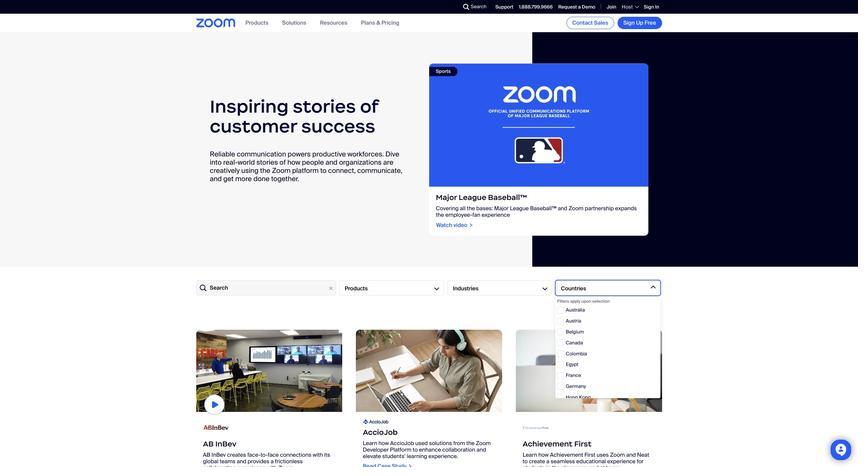 Task type: describe. For each thing, give the bounding box(es) containing it.
to-
[[261, 452, 268, 459]]

sports
[[436, 68, 451, 74]]

0 horizontal spatial league
[[459, 193, 487, 202]]

the inside achievement first learn how achievement first uses zoom and neat to create a seamless educational experience for students in the classroom and at home.
[[552, 465, 560, 468]]

1 vertical spatial ab inbev image
[[203, 419, 229, 437]]

global
[[203, 458, 219, 466]]

and inside ab inbev ab inbev creates face-to-face connections with its global teams and provides a frictionless collaboration experience with zoom.
[[237, 458, 247, 466]]

hong kong
[[566, 395, 591, 401]]

how inside achievement first learn how achievement first uses zoom and neat to create a seamless educational experience for students in the classroom and at home.
[[539, 452, 549, 459]]

request a demo link
[[559, 4, 596, 10]]

clear search image
[[327, 285, 335, 292]]

support link
[[496, 4, 514, 10]]

achievement first learn how achievement first uses zoom and neat to create a seamless educational experience for students in the classroom and at home.
[[523, 440, 650, 468]]

success
[[302, 115, 376, 137]]

resources button
[[320, 19, 348, 27]]

more
[[235, 174, 252, 183]]

zoom inside major league baseball™ covering all the bases: major league baseball™ and zoom partnership expands the employee-fan experience watch video
[[569, 205, 584, 212]]

the right "all"
[[467, 205, 475, 212]]

1.888.799.9666
[[519, 4, 553, 10]]

contact sales
[[573, 19, 609, 26]]

communicate,
[[358, 166, 403, 175]]

major league baseball™ covering all the bases: major league baseball™ and zoom partnership expands the employee-fan experience watch video
[[436, 193, 637, 229]]

products inside 'inspiring stories of customer success' main content
[[345, 285, 368, 292]]

zoom inside reliable communication powers productive workforces. dive into real-world stories of how people and organizations are creatively using the zoom platform to connect, communicate, and get more done together.
[[272, 166, 291, 175]]

home.
[[607, 465, 622, 468]]

its
[[325, 452, 330, 459]]

frictionless
[[275, 458, 303, 466]]

1 vertical spatial inbev
[[212, 452, 226, 459]]

experience.
[[429, 453, 458, 460]]

teams
[[220, 458, 236, 466]]

organizations
[[339, 158, 382, 167]]

the inside reliable communication powers productive workforces. dive into real-world stories of how people and organizations are creatively using the zoom platform to connect, communicate, and get more done together.
[[260, 166, 271, 175]]

egypt
[[566, 362, 579, 368]]

0 vertical spatial products
[[246, 19, 269, 27]]

face-
[[248, 452, 261, 459]]

zoom inside achievement first learn how achievement first uses zoom and neat to create a seamless educational experience for students in the classroom and at home.
[[611, 452, 625, 459]]

bases:
[[477, 205, 493, 212]]

of inside inspiring stories of customer success
[[360, 95, 378, 117]]

inspiring stories of customer success
[[210, 95, 378, 137]]

in
[[547, 465, 551, 468]]

of inside reliable communication powers productive workforces. dive into real-world stories of how people and organizations are creatively using the zoom platform to connect, communicate, and get more done together.
[[280, 158, 286, 167]]

partnership
[[585, 205, 614, 212]]

1 vertical spatial first
[[585, 452, 596, 459]]

at
[[600, 465, 605, 468]]

kong
[[580, 395, 591, 401]]

uses
[[597, 452, 609, 459]]

in
[[656, 4, 660, 10]]

solutions
[[282, 19, 307, 27]]

how inside acciojob learn how acciojob used solutions from the zoom developer platform to enhance collaboration and elevate students' learning experience.
[[379, 440, 389, 447]]

reliable communication powers productive workforces. dive into real-world stories of how people and organizations are creatively using the zoom platform to connect, communicate, and get more done together.
[[210, 150, 403, 183]]

1 ab from the top
[[203, 440, 214, 449]]

0 vertical spatial inbev
[[216, 440, 237, 449]]

0 vertical spatial first
[[575, 440, 592, 449]]

productive
[[313, 150, 346, 159]]

resources
[[320, 19, 348, 27]]

0 vertical spatial major
[[436, 193, 457, 202]]

plans & pricing
[[361, 19, 400, 27]]

together.
[[271, 174, 299, 183]]

0 vertical spatial search
[[471, 3, 487, 10]]

covering
[[436, 205, 459, 212]]

1 horizontal spatial league
[[510, 205, 529, 212]]

1 vertical spatial acciojob
[[390, 440, 414, 447]]

platform
[[292, 166, 319, 175]]

zoom logo image
[[196, 19, 235, 27]]

all
[[460, 205, 466, 212]]

the up watch
[[436, 211, 444, 219]]

join
[[607, 4, 617, 10]]

sign up free
[[624, 19, 657, 26]]

elevate
[[363, 453, 381, 460]]

2 horizontal spatial a
[[579, 4, 581, 10]]

watch
[[437, 222, 453, 229]]

ab inbev ab inbev creates face-to-face connections with its global teams and provides a frictionless collaboration experience with zoom.
[[203, 440, 330, 468]]

real-
[[223, 158, 238, 167]]

colombia
[[566, 351, 588, 357]]

employee-
[[446, 211, 473, 219]]

pricing
[[382, 19, 400, 27]]

classroom
[[562, 465, 588, 468]]

experience inside achievement first learn how achievement first uses zoom and neat to create a seamless educational experience for students in the classroom and at home.
[[608, 458, 636, 466]]

get
[[224, 174, 234, 183]]

experience inside ab inbev ab inbev creates face-to-face connections with its global teams and provides a frictionless collaboration experience with zoom.
[[237, 465, 266, 468]]

reliable
[[210, 150, 235, 159]]

create
[[529, 458, 546, 466]]

connect,
[[328, 166, 356, 175]]

to inside acciojob learn how acciojob used solutions from the zoom developer platform to enhance collaboration and elevate students' learning experience.
[[413, 447, 418, 454]]

dive
[[386, 150, 400, 159]]

sales
[[595, 19, 609, 26]]

sign for sign up free
[[624, 19, 635, 26]]

search inside 'inspiring stories of customer success' main content
[[210, 285, 228, 292]]

industries
[[453, 285, 479, 292]]

learn inside acciojob learn how acciojob used solutions from the zoom developer platform to enhance collaboration and elevate students' learning experience.
[[363, 440, 378, 447]]

contact sales link
[[567, 17, 615, 29]]

done
[[254, 174, 270, 183]]

learning
[[407, 453, 428, 460]]

how inside reliable communication powers productive workforces. dive into real-world stories of how people and organizations are creatively using the zoom platform to connect, communicate, and get more done together.
[[288, 158, 301, 167]]

people
[[302, 158, 324, 167]]

major league baseball™ image
[[429, 63, 649, 187]]

solutions
[[429, 440, 452, 447]]

students
[[523, 465, 545, 468]]

germany
[[566, 384, 586, 390]]

acciojob learn how acciojob used solutions from the zoom developer platform to enhance collaboration and elevate students' learning experience.
[[363, 428, 491, 460]]

austria
[[566, 318, 582, 324]]

for
[[637, 458, 644, 466]]

france
[[566, 373, 582, 379]]

hong
[[566, 395, 578, 401]]

platform
[[390, 447, 412, 454]]

join link
[[607, 4, 617, 10]]

enhance
[[419, 447, 441, 454]]

into
[[210, 158, 222, 167]]

seamless
[[551, 458, 575, 466]]

zoom.
[[279, 465, 295, 468]]

0 vertical spatial acciojob image
[[356, 330, 503, 412]]

0 vertical spatial acciojob
[[363, 428, 398, 437]]

watch video link
[[436, 222, 474, 229]]



Task type: locate. For each thing, give the bounding box(es) containing it.
a right 'create'
[[547, 458, 550, 466]]

collaboration inside ab inbev ab inbev creates face-to-face connections with its global teams and provides a frictionless collaboration experience with zoom.
[[203, 465, 236, 468]]

video
[[454, 222, 468, 229]]

major up covering
[[436, 193, 457, 202]]

search
[[471, 3, 487, 10], [210, 285, 228, 292]]

1 horizontal spatial search
[[471, 3, 487, 10]]

demo
[[582, 4, 596, 10]]

how up the together.
[[288, 158, 301, 167]]

achievement up 'create'
[[523, 440, 573, 449]]

customer
[[210, 115, 297, 137]]

zoom up home. on the bottom right of the page
[[611, 452, 625, 459]]

1 vertical spatial achievement first image
[[523, 419, 549, 437]]

0 horizontal spatial baseball™
[[488, 193, 527, 202]]

1 vertical spatial products
[[345, 285, 368, 292]]

to inside reliable communication powers productive workforces. dive into real-world stories of how people and organizations are creatively using the zoom platform to connect, communicate, and get more done together.
[[321, 166, 327, 175]]

experience down face-
[[237, 465, 266, 468]]

the inside acciojob learn how acciojob used solutions from the zoom developer platform to enhance collaboration and elevate students' learning experience.
[[467, 440, 475, 447]]

1 vertical spatial learn
[[523, 452, 538, 459]]

1 horizontal spatial of
[[360, 95, 378, 117]]

acciojob image
[[356, 330, 503, 412], [363, 419, 389, 425]]

students'
[[383, 453, 406, 460]]

0 horizontal spatial collaboration
[[203, 465, 236, 468]]

0 vertical spatial stories
[[293, 95, 356, 117]]

achievement first image
[[516, 330, 663, 412], [523, 419, 549, 437]]

0 vertical spatial league
[[459, 193, 487, 202]]

from
[[454, 440, 465, 447]]

first
[[575, 440, 592, 449], [585, 452, 596, 459]]

upon
[[582, 299, 592, 304]]

0 vertical spatial ab
[[203, 440, 214, 449]]

0 horizontal spatial products
[[246, 19, 269, 27]]

0 vertical spatial with
[[313, 452, 323, 459]]

face
[[268, 452, 279, 459]]

a inside achievement first learn how achievement first uses zoom and neat to create a seamless educational experience for students in the classroom and at home.
[[547, 458, 550, 466]]

0 horizontal spatial stories
[[257, 158, 278, 167]]

to inside achievement first learn how achievement first uses zoom and neat to create a seamless educational experience for students in the classroom and at home.
[[523, 458, 528, 466]]

0 horizontal spatial products button
[[246, 19, 269, 27]]

zoom
[[272, 166, 291, 175], [569, 205, 584, 212], [476, 440, 491, 447], [611, 452, 625, 459]]

major right bases:
[[495, 205, 509, 212]]

sign for sign in
[[644, 4, 655, 10]]

communication
[[237, 150, 286, 159]]

products
[[246, 19, 269, 27], [345, 285, 368, 292]]

1 vertical spatial collaboration
[[203, 465, 236, 468]]

ab
[[203, 440, 214, 449], [203, 452, 210, 459]]

filters apply upon selection australia
[[558, 299, 610, 313]]

connections
[[280, 452, 312, 459]]

0 vertical spatial ab inbev image
[[196, 330, 343, 412]]

zoom left partnership
[[569, 205, 584, 212]]

fan
[[473, 211, 481, 219]]

a left the demo at the right of page
[[579, 4, 581, 10]]

ab left teams
[[203, 452, 210, 459]]

apply
[[571, 299, 581, 304]]

achievement
[[523, 440, 573, 449], [550, 452, 584, 459]]

1 horizontal spatial stories
[[293, 95, 356, 117]]

zoom right done at the top left of page
[[272, 166, 291, 175]]

0 horizontal spatial with
[[267, 465, 277, 468]]

first left uses
[[585, 452, 596, 459]]

with down face
[[267, 465, 277, 468]]

collaboration down creates
[[203, 465, 236, 468]]

acciojob up developer
[[363, 428, 398, 437]]

workforces.
[[348, 150, 384, 159]]

0 vertical spatial achievement
[[523, 440, 573, 449]]

1 vertical spatial baseball™
[[531, 205, 557, 212]]

request a demo
[[559, 4, 596, 10]]

industries button
[[448, 281, 553, 296]]

1 vertical spatial with
[[267, 465, 277, 468]]

to right platform
[[413, 447, 418, 454]]

plans
[[361, 19, 375, 27]]

1 vertical spatial achievement
[[550, 452, 584, 459]]

contact
[[573, 19, 593, 26]]

0 vertical spatial of
[[360, 95, 378, 117]]

major
[[436, 193, 457, 202], [495, 205, 509, 212]]

filters
[[558, 299, 570, 304]]

host button
[[622, 4, 639, 10]]

acciojob up 'students''
[[390, 440, 414, 447]]

1 horizontal spatial to
[[413, 447, 418, 454]]

0 horizontal spatial major
[[436, 193, 457, 202]]

how up 'students''
[[379, 440, 389, 447]]

2 horizontal spatial how
[[539, 452, 549, 459]]

collaboration right enhance
[[443, 447, 476, 454]]

stories inside inspiring stories of customer success
[[293, 95, 356, 117]]

stories inside reliable communication powers productive workforces. dive into real-world stories of how people and organizations are creatively using the zoom platform to connect, communicate, and get more done together.
[[257, 158, 278, 167]]

the right from
[[467, 440, 475, 447]]

a right to-
[[271, 458, 274, 466]]

ab up global
[[203, 440, 214, 449]]

inspiring stories of customer success main content
[[0, 32, 859, 468]]

0 horizontal spatial a
[[271, 458, 274, 466]]

1 horizontal spatial collaboration
[[443, 447, 476, 454]]

1 vertical spatial major
[[495, 205, 509, 212]]

league
[[459, 193, 487, 202], [510, 205, 529, 212]]

australia
[[566, 307, 585, 313]]

&
[[377, 19, 381, 27]]

plans & pricing link
[[361, 19, 400, 27]]

1 horizontal spatial how
[[379, 440, 389, 447]]

1 horizontal spatial sign
[[644, 4, 655, 10]]

1 vertical spatial to
[[413, 447, 418, 454]]

0 vertical spatial to
[[321, 166, 327, 175]]

and inside major league baseball™ covering all the bases: major league baseball™ and zoom partnership expands the employee-fan experience watch video
[[558, 205, 568, 212]]

Search text field
[[196, 281, 336, 296]]

learn up elevate
[[363, 440, 378, 447]]

countries
[[562, 285, 587, 292]]

sign left in
[[644, 4, 655, 10]]

to down the productive at the left top
[[321, 166, 327, 175]]

sign left "up" in the top of the page
[[624, 19, 635, 26]]

2 horizontal spatial experience
[[608, 458, 636, 466]]

1 horizontal spatial products
[[345, 285, 368, 292]]

1 horizontal spatial products button
[[340, 281, 444, 296]]

countries button
[[556, 281, 661, 296]]

canada
[[566, 340, 584, 346]]

a inside ab inbev ab inbev creates face-to-face connections with its global teams and provides a frictionless collaboration experience with zoom.
[[271, 458, 274, 466]]

achievement up classroom
[[550, 452, 584, 459]]

0 horizontal spatial how
[[288, 158, 301, 167]]

collaboration inside acciojob learn how acciojob used solutions from the zoom developer platform to enhance collaboration and elevate students' learning experience.
[[443, 447, 476, 454]]

ab inbev image
[[196, 330, 343, 412], [203, 419, 229, 437]]

the right the 'in'
[[552, 465, 560, 468]]

0 vertical spatial sign
[[644, 4, 655, 10]]

zoom inside acciojob learn how acciojob used solutions from the zoom developer platform to enhance collaboration and elevate students' learning experience.
[[476, 440, 491, 447]]

developer
[[363, 447, 389, 454]]

1 vertical spatial of
[[280, 158, 286, 167]]

0 vertical spatial how
[[288, 158, 301, 167]]

powers
[[288, 150, 311, 159]]

1 horizontal spatial major
[[495, 205, 509, 212]]

how up the 'in'
[[539, 452, 549, 459]]

0 horizontal spatial experience
[[237, 465, 266, 468]]

creates
[[227, 452, 246, 459]]

acciojob
[[363, 428, 398, 437], [390, 440, 414, 447]]

0 horizontal spatial of
[[280, 158, 286, 167]]

provides
[[248, 458, 270, 466]]

2 ab from the top
[[203, 452, 210, 459]]

used
[[416, 440, 428, 447]]

neat
[[638, 452, 650, 459]]

learn up students
[[523, 452, 538, 459]]

up
[[637, 19, 644, 26]]

inbev left creates
[[212, 452, 226, 459]]

1 vertical spatial league
[[510, 205, 529, 212]]

1 vertical spatial acciojob image
[[363, 419, 389, 425]]

inbev up creates
[[216, 440, 237, 449]]

2 vertical spatial how
[[539, 452, 549, 459]]

None search field
[[438, 1, 465, 12]]

0 vertical spatial learn
[[363, 440, 378, 447]]

creatively
[[210, 166, 240, 175]]

first up educational
[[575, 440, 592, 449]]

1 vertical spatial how
[[379, 440, 389, 447]]

using
[[242, 166, 259, 175]]

1 horizontal spatial baseball™
[[531, 205, 557, 212]]

to left 'create'
[[523, 458, 528, 466]]

expands
[[616, 205, 637, 212]]

free
[[645, 19, 657, 26]]

2 horizontal spatial to
[[523, 458, 528, 466]]

1 vertical spatial stories
[[257, 158, 278, 167]]

0 vertical spatial achievement first image
[[516, 330, 663, 412]]

1 vertical spatial ab
[[203, 452, 210, 459]]

support
[[496, 4, 514, 10]]

0 horizontal spatial search
[[210, 285, 228, 292]]

1 vertical spatial sign
[[624, 19, 635, 26]]

and inside acciojob learn how acciojob used solutions from the zoom developer platform to enhance collaboration and elevate students' learning experience.
[[477, 447, 486, 454]]

0 horizontal spatial learn
[[363, 440, 378, 447]]

1 horizontal spatial a
[[547, 458, 550, 466]]

selection
[[593, 299, 610, 304]]

stories
[[293, 95, 356, 117], [257, 158, 278, 167]]

inspiring
[[210, 95, 289, 117]]

search image
[[463, 4, 470, 10]]

educational
[[577, 458, 606, 466]]

learn inside achievement first learn how achievement first uses zoom and neat to create a seamless educational experience for students in the classroom and at home.
[[523, 452, 538, 459]]

1 vertical spatial search
[[210, 285, 228, 292]]

0 vertical spatial baseball™
[[488, 193, 527, 202]]

zoom right from
[[476, 440, 491, 447]]

search image
[[463, 4, 470, 10]]

sign in
[[644, 4, 660, 10]]

2 vertical spatial to
[[523, 458, 528, 466]]

1 vertical spatial products button
[[340, 281, 444, 296]]

with
[[313, 452, 323, 459], [267, 465, 277, 468]]

are
[[384, 158, 394, 167]]

sign in link
[[644, 4, 660, 10]]

0 horizontal spatial sign
[[624, 19, 635, 26]]

0 horizontal spatial to
[[321, 166, 327, 175]]

1 horizontal spatial learn
[[523, 452, 538, 459]]

experience right fan
[[482, 211, 510, 219]]

1.888.799.9666 link
[[519, 4, 553, 10]]

0 vertical spatial products button
[[246, 19, 269, 27]]

0 vertical spatial collaboration
[[443, 447, 476, 454]]

1 horizontal spatial experience
[[482, 211, 510, 219]]

products button inside 'inspiring stories of customer success' main content
[[340, 281, 444, 296]]

experience
[[482, 211, 510, 219], [608, 458, 636, 466], [237, 465, 266, 468]]

the right using
[[260, 166, 271, 175]]

with left its
[[313, 452, 323, 459]]

experience inside major league baseball™ covering all the bases: major league baseball™ and zoom partnership expands the employee-fan experience watch video
[[482, 211, 510, 219]]

of
[[360, 95, 378, 117], [280, 158, 286, 167]]

experience left for
[[608, 458, 636, 466]]

1 horizontal spatial with
[[313, 452, 323, 459]]

world
[[238, 158, 255, 167]]

learn
[[363, 440, 378, 447], [523, 452, 538, 459]]



Task type: vqa. For each thing, say whether or not it's contained in the screenshot.
at
yes



